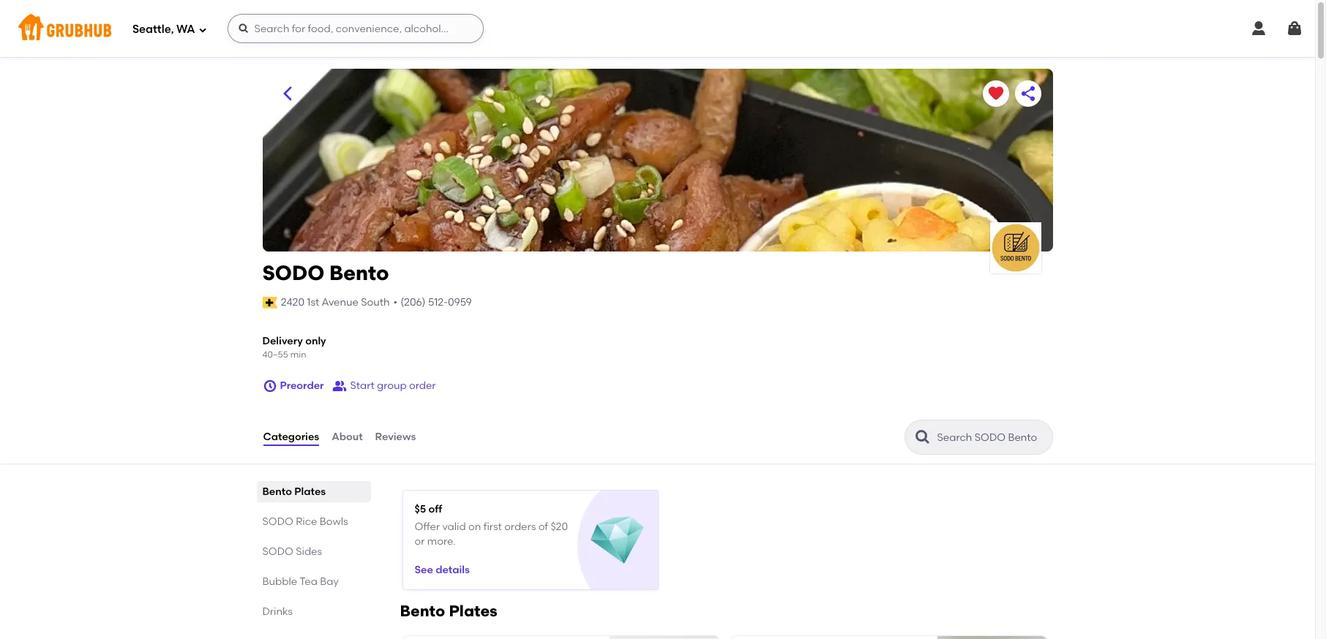 Task type: locate. For each thing, give the bounding box(es) containing it.
sodo for sodo rice bowls
[[262, 516, 293, 528]]

2 sodo from the top
[[262, 516, 293, 528]]

0 vertical spatial plates
[[294, 486, 326, 498]]

bento
[[329, 261, 389, 285], [262, 486, 292, 498], [400, 602, 445, 621]]

sodo rice bowls
[[262, 516, 348, 528]]

caret left icon image
[[278, 85, 296, 102]]

reviews
[[375, 431, 416, 443]]

0 horizontal spatial bento
[[262, 486, 292, 498]]

bento up south
[[329, 261, 389, 285]]

1 horizontal spatial plates
[[449, 602, 498, 621]]

categories
[[263, 431, 319, 443]]

bubble tea bay
[[262, 576, 339, 588]]

sodo
[[262, 261, 324, 285], [262, 516, 293, 528], [262, 546, 293, 558]]

Search SODO Bento search field
[[936, 431, 1048, 445]]

wa
[[176, 22, 195, 36]]

bento plates down the see details button
[[400, 602, 498, 621]]

1 vertical spatial bento
[[262, 486, 292, 498]]

1 vertical spatial sodo
[[262, 516, 293, 528]]

orders
[[504, 521, 536, 533]]

2 horizontal spatial bento
[[400, 602, 445, 621]]

bubble
[[262, 576, 297, 588]]

$5
[[415, 504, 426, 516]]

0 horizontal spatial plates
[[294, 486, 326, 498]]

Search for food, convenience, alcohol... search field
[[227, 14, 483, 43]]

bento plates up sodo rice bowls
[[262, 486, 326, 498]]

promo image
[[590, 515, 644, 568]]

details
[[436, 565, 470, 577]]

sodo bento logo image
[[990, 222, 1041, 274]]

min
[[290, 350, 306, 360]]

spicy teriyaki chicken bento image
[[609, 637, 719, 640]]

(206)
[[400, 296, 426, 309]]

3 sodo from the top
[[262, 546, 293, 558]]

only
[[305, 335, 326, 348]]

sodo for sodo bento
[[262, 261, 324, 285]]

sodo up bubble in the bottom left of the page
[[262, 546, 293, 558]]

on
[[468, 521, 481, 533]]

first
[[484, 521, 502, 533]]

valid
[[442, 521, 466, 533]]

1 horizontal spatial bento
[[329, 261, 389, 285]]

0 vertical spatial sodo
[[262, 261, 324, 285]]

plates down 'details' on the left of the page
[[449, 602, 498, 621]]

bento plates tab
[[262, 484, 365, 500]]

plates
[[294, 486, 326, 498], [449, 602, 498, 621]]

order
[[409, 380, 436, 392]]

plates inside tab
[[294, 486, 326, 498]]

1 vertical spatial plates
[[449, 602, 498, 621]]

preorder
[[280, 380, 324, 392]]

plates up sodo rice bowls tab
[[294, 486, 326, 498]]

bento down the see
[[400, 602, 445, 621]]

sodo left rice
[[262, 516, 293, 528]]

sodo rice bowls tab
[[262, 515, 365, 530]]

bowls
[[320, 516, 348, 528]]

teriyaki chicken bento image
[[937, 637, 1047, 640]]

1 horizontal spatial bento plates
[[400, 602, 498, 621]]

sodo up 2420
[[262, 261, 324, 285]]

svg image
[[1250, 20, 1268, 37], [1286, 20, 1304, 37], [238, 23, 249, 34], [198, 25, 207, 34]]

bento up sodo rice bowls
[[262, 486, 292, 498]]

0 vertical spatial bento plates
[[262, 486, 326, 498]]

1 sodo from the top
[[262, 261, 324, 285]]

0 horizontal spatial bento plates
[[262, 486, 326, 498]]

search icon image
[[914, 429, 931, 446]]

bay
[[320, 576, 339, 588]]

bento inside tab
[[262, 486, 292, 498]]

saved restaurant image
[[987, 85, 1005, 102]]

see details
[[415, 565, 470, 577]]

2 vertical spatial sodo
[[262, 546, 293, 558]]

(206) 512-0959 button
[[400, 295, 472, 310]]

bento plates
[[262, 486, 326, 498], [400, 602, 498, 621]]

start
[[350, 380, 375, 392]]

svg image
[[262, 379, 277, 394]]

people icon image
[[333, 379, 347, 394]]

sodo bento
[[262, 261, 389, 285]]

bubble tea bay tab
[[262, 575, 365, 590]]



Task type: describe. For each thing, give the bounding box(es) containing it.
delivery only 40–55 min
[[262, 335, 326, 360]]

2420 1st avenue south button
[[280, 295, 391, 311]]

of
[[538, 521, 548, 533]]

1 vertical spatial bento plates
[[400, 602, 498, 621]]

drinks tab
[[262, 605, 365, 620]]

sodo sides
[[262, 546, 322, 558]]

40–55
[[262, 350, 288, 360]]

offer
[[415, 521, 440, 533]]

sodo for sodo sides
[[262, 546, 293, 558]]

sodo sides tab
[[262, 545, 365, 560]]

main navigation navigation
[[0, 0, 1315, 57]]

2 vertical spatial bento
[[400, 602, 445, 621]]

• (206) 512-0959
[[393, 296, 472, 309]]

bento plates inside tab
[[262, 486, 326, 498]]

about
[[332, 431, 363, 443]]

start group order button
[[333, 373, 436, 400]]

off
[[429, 504, 442, 516]]

512-
[[428, 296, 448, 309]]

share icon image
[[1019, 85, 1037, 102]]

about button
[[331, 411, 363, 464]]

0 vertical spatial bento
[[329, 261, 389, 285]]

2420 1st avenue south
[[281, 296, 390, 309]]

seattle,
[[132, 22, 174, 36]]

•
[[393, 296, 398, 309]]

more.
[[427, 536, 456, 548]]

preorder button
[[262, 373, 324, 400]]

delivery
[[262, 335, 303, 348]]

see details button
[[415, 558, 470, 584]]

start group order
[[350, 380, 436, 392]]

reviews button
[[374, 411, 417, 464]]

avenue
[[322, 296, 359, 309]]

see
[[415, 565, 433, 577]]

or
[[415, 536, 425, 548]]

categories button
[[262, 411, 320, 464]]

group
[[377, 380, 407, 392]]

sides
[[296, 546, 322, 558]]

south
[[361, 296, 390, 309]]

$20
[[551, 521, 568, 533]]

subscription pass image
[[262, 297, 277, 309]]

0959
[[448, 296, 472, 309]]

tea
[[300, 576, 318, 588]]

drinks
[[262, 606, 293, 618]]

saved restaurant button
[[983, 81, 1009, 107]]

2420
[[281, 296, 304, 309]]

$5 off offer valid on first orders of $20 or more.
[[415, 504, 568, 548]]

1st
[[307, 296, 319, 309]]

rice
[[296, 516, 317, 528]]

seattle, wa
[[132, 22, 195, 36]]



Task type: vqa. For each thing, say whether or not it's contained in the screenshot.
Best
no



